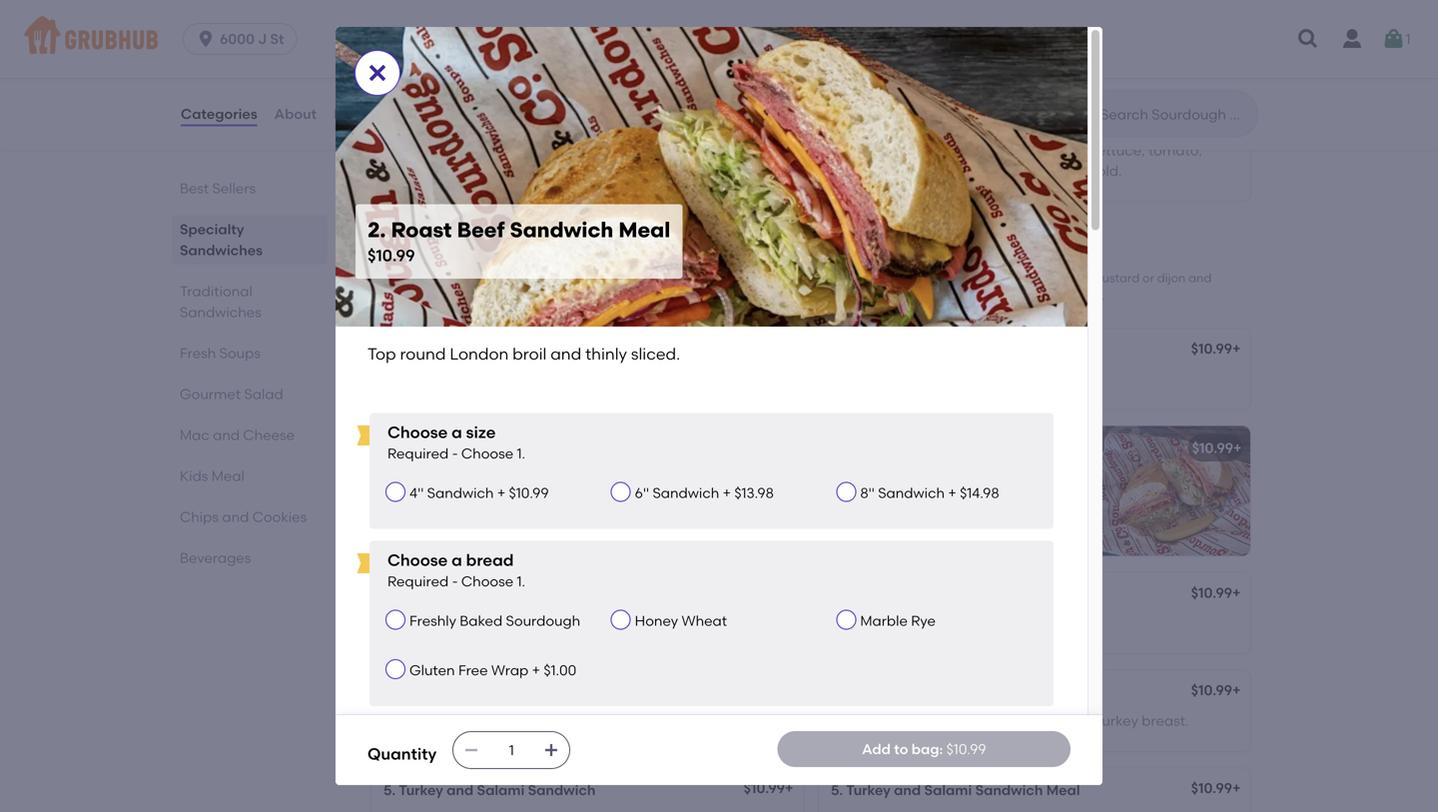 Task type: describe. For each thing, give the bounding box(es) containing it.
gourmet inside button
[[587, 712, 646, 729]]

savory for 1st 6". savory smoked brisket, house spread, tomatoes, green chili coleslaw, barbecue sauce, cheddar cheese, prepared hot. button from left
[[405, 6, 451, 23]]

2 gourmet from the left
[[1035, 712, 1093, 729]]

2 gourmet turkey breast. from the left
[[831, 615, 988, 632]]

salad
[[746, 288, 778, 303]]

to
[[894, 741, 908, 757]]

1 chili from the left
[[384, 26, 411, 43]]

Input item quantity number field
[[490, 732, 534, 768]]

cold. for $13.79
[[642, 162, 675, 179]]

$13.79
[[745, 112, 785, 129]]

traditional for traditional sandwiches
[[180, 283, 252, 300]]

2 our from the left
[[793, 271, 812, 285]]

6000
[[220, 30, 255, 47]]

$13.79 +
[[745, 112, 793, 129]]

5. for 5. turkey and salami sandwich
[[384, 781, 396, 798]]

savory for 1st 6". savory smoked brisket, house spread, tomatoes, green chili coleslaw, barbecue sauce, cheddar cheese, prepared hot. button from right
[[852, 6, 898, 23]]

cold. for $18.08
[[1089, 162, 1122, 179]]

4" sandwich + $10.99
[[410, 484, 549, 501]]

forest inside button
[[424, 712, 463, 729]]

5. turkey and salami sandwich
[[384, 781, 596, 798]]

st
[[270, 30, 284, 47]]

$14.98
[[960, 484, 999, 501]]

0 horizontal spatial fresh
[[180, 345, 216, 362]]

2. for 2. roast beef sandwich
[[384, 440, 395, 457]]

2 black from the left
[[831, 712, 868, 729]]

add to bag: $10.99
[[862, 741, 986, 757]]

salami for 5. turkey and salami sandwich
[[477, 781, 525, 798]]

chip
[[550, 288, 575, 303]]

thinly for 2. roast beef sandwich image
[[573, 468, 609, 485]]

lettuce, for $13.79
[[647, 142, 698, 159]]

mac and cheese
[[180, 427, 295, 443]]

2 green from the left
[[1181, 6, 1221, 23]]

2 black forest smoked ham and gourmet turkey breast. from the left
[[831, 712, 1189, 729]]

top down cheese.
[[368, 344, 396, 364]]

4.
[[831, 684, 843, 701]]

5. turkey and salami sandwich meal
[[831, 781, 1080, 798]]

spread, inside traditional sandwiches sandwiches prepared on our freshly baked sourdough bread and include our house spread, lettuce, tomatoes, onions, yellow mustard or dijon and cheese. make it a combo - add chip meal, clam chowder meal or salad combo with choice of dressing for an additional charge.
[[852, 271, 896, 285]]

brisket, for 1st 6". savory smoked brisket, house spread, tomatoes, green chili coleslaw, barbecue sauce, cheddar cheese, prepared hot. button from right
[[958, 6, 1007, 23]]

meal
[[699, 288, 729, 303]]

6000 j st
[[220, 30, 284, 47]]

caprese sandwich
[[384, 114, 513, 131]]

size
[[466, 423, 496, 442]]

ham inside button
[[523, 712, 554, 729]]

about
[[274, 105, 317, 122]]

roast for 2. roast beef sandwich
[[399, 440, 438, 457]]

gourmet salad
[[180, 386, 283, 403]]

fresh soups
[[180, 345, 261, 362]]

1 horizontal spatial svg image
[[464, 742, 480, 758]]

and inside button
[[557, 712, 584, 729]]

1
[[1406, 30, 1411, 47]]

2. roast beef sandwich image
[[653, 426, 803, 556]]

0 horizontal spatial svg image
[[366, 61, 390, 85]]

dijon
[[1157, 271, 1186, 285]]

free
[[458, 662, 488, 679]]

0 horizontal spatial tomatoes,
[[662, 6, 731, 23]]

mozzarella for caprese sandwich
[[444, 142, 518, 159]]

basil for caprese sandwich meal
[[1024, 142, 1056, 159]]

6"
[[635, 484, 649, 501]]

fresh for caprese sandwich meal
[[852, 142, 889, 159]]

1 hot. from the left
[[384, 47, 410, 64]]

1 horizontal spatial svg image
[[1297, 27, 1320, 51]]

on
[[498, 271, 513, 285]]

svg image for 6000 j st
[[196, 29, 216, 49]]

beverages
[[180, 549, 251, 566]]

honey wheat
[[635, 612, 727, 629]]

about button
[[273, 78, 318, 150]]

3.
[[384, 586, 396, 603]]

1 6". savory smoked brisket, house spread, tomatoes, green chili coleslaw, barbecue sauce, cheddar cheese, prepared hot. button from the left
[[372, 0, 803, 83]]

2 horizontal spatial gourmet
[[831, 615, 892, 632]]

6000 j st button
[[183, 23, 305, 55]]

freshly baked sourdough
[[410, 612, 580, 629]]

spread, for 1st 6". savory smoked brisket, house spread, tomatoes, green chili coleslaw, barbecue sauce, cheddar cheese, prepared hot. button from right
[[1054, 6, 1106, 23]]

choose a size required - choose 1.
[[388, 423, 525, 462]]

salami for 5. turkey and salami sandwich meal
[[924, 781, 972, 798]]

an
[[979, 288, 995, 303]]

1 our from the left
[[516, 271, 535, 285]]

2. roast beef sandwich
[[384, 440, 544, 457]]

$18.08
[[1190, 112, 1233, 129]]

additional
[[997, 288, 1057, 303]]

black forest smoked ham and gourmet turkey breast. button
[[372, 670, 803, 751]]

6" sandwich + $13.98
[[635, 484, 774, 501]]

traditional for traditional sandwiches sandwiches prepared on our freshly baked sourdough bread and include our house spread, lettuce, tomatoes, onions, yellow mustard or dijon and cheese. make it a combo - add chip meal, clam chowder meal or salad combo with choice of dressing for an additional charge.
[[368, 243, 483, 268]]

freshly
[[538, 271, 575, 285]]

lettuce, for $18.08
[[1094, 142, 1145, 159]]

choose a bread required - choose 1.
[[388, 551, 525, 590]]

tomato, for $18.08 +
[[1149, 142, 1203, 159]]

spread, for 1st 6". savory smoked brisket, house spread, tomatoes, green chili coleslaw, barbecue sauce, cheddar cheese, prepared hot. button from left
[[607, 6, 658, 23]]

dressing
[[909, 288, 958, 303]]

2 forest from the left
[[872, 712, 910, 729]]

melted for caprese sandwich meal
[[1021, 162, 1069, 179]]

categories
[[181, 105, 257, 122]]

with
[[826, 288, 850, 303]]

marble rye
[[860, 612, 936, 629]]

sandwiches for traditional sandwiches
[[180, 304, 261, 321]]

served for caprese sandwich
[[523, 162, 570, 179]]

wrap
[[491, 662, 529, 679]]

clam
[[613, 288, 642, 303]]

of
[[895, 288, 906, 303]]

ham for 4.
[[847, 684, 880, 701]]

include
[[747, 271, 790, 285]]

honey
[[635, 612, 678, 629]]

london for 2. roast beef sandwich meal image
[[903, 472, 954, 489]]

turkey up bag: at the right bottom
[[913, 684, 958, 701]]

house inside traditional sandwiches sandwiches prepared on our freshly baked sourdough bread and include our house spread, lettuce, tomatoes, onions, yellow mustard or dijon and cheese. make it a combo - add chip meal, clam chowder meal or salad combo with choice of dressing for an additional charge.
[[815, 271, 850, 285]]

freshly
[[410, 612, 456, 629]]

top for 2. roast beef sandwich image
[[384, 468, 408, 485]]

1. inside button
[[384, 342, 393, 359]]

chips and cookies
[[180, 508, 307, 525]]

add
[[862, 741, 891, 757]]

mustard
[[1091, 271, 1140, 285]]

1. ham sandwich
[[384, 342, 500, 359]]

wheat
[[682, 612, 727, 629]]

$1.00
[[544, 662, 577, 679]]

cheese
[[243, 427, 295, 443]]

tomato, for $13.79 +
[[701, 142, 755, 159]]

sellers
[[212, 180, 256, 197]]

specialty sandwiches
[[180, 221, 263, 259]]

2 ham from the left
[[970, 712, 1001, 729]]

1 sauce, from the left
[[549, 26, 594, 43]]

0 horizontal spatial house
[[563, 6, 604, 23]]

soups
[[219, 345, 261, 362]]

top round london broil and thinly sliced. for 2. roast beef sandwich meal image
[[831, 472, 1057, 509]]

make
[[415, 288, 447, 303]]

kids
[[180, 467, 208, 484]]

meal inside 2. roast beef sandwich meal $10.99
[[619, 217, 671, 243]]

choose up 3. at the bottom left of page
[[388, 551, 448, 570]]

$13.98
[[734, 484, 774, 501]]

baked
[[460, 612, 503, 629]]

1 coleslaw, from the left
[[414, 26, 476, 43]]

beef for 2. roast beef sandwich
[[442, 440, 473, 457]]

3. turkey sandwich
[[384, 586, 514, 603]]

meal,
[[578, 288, 610, 303]]

2 horizontal spatial house
[[1010, 6, 1051, 23]]

reviews
[[334, 105, 389, 122]]

- inside traditional sandwiches sandwiches prepared on our freshly baked sourdough bread and include our house spread, lettuce, tomatoes, onions, yellow mustard or dijon and cheese. make it a combo - add chip meal, clam chowder meal or salad combo with choice of dressing for an additional charge.
[[515, 288, 520, 303]]

caprese for caprese sandwich
[[384, 114, 442, 131]]

2 chili from the left
[[831, 26, 858, 43]]

gluten free wrap + $1.00
[[410, 662, 577, 679]]

chips
[[180, 508, 219, 525]]

1 horizontal spatial sliced.
[[631, 344, 680, 364]]



Task type: vqa. For each thing, say whether or not it's contained in the screenshot.
right your
no



Task type: locate. For each thing, give the bounding box(es) containing it.
served up 2. roast beef sandwich meal $10.99 at top
[[523, 162, 570, 179]]

sliced. for 2. roast beef sandwich meal image
[[831, 492, 874, 509]]

6".
[[384, 6, 401, 23], [831, 6, 849, 23], [384, 142, 401, 159], [831, 142, 849, 159]]

0 vertical spatial bread
[[683, 271, 718, 285]]

savory
[[405, 6, 451, 23], [852, 6, 898, 23]]

turkey down add
[[846, 781, 891, 798]]

thinly for 2. roast beef sandwich meal image
[[1020, 472, 1057, 489]]

top left 8"
[[831, 472, 856, 489]]

2 salami from the left
[[924, 781, 972, 798]]

tomato,
[[701, 142, 755, 159], [1149, 142, 1203, 159]]

1 horizontal spatial 5.
[[831, 781, 843, 798]]

bread inside choose a bread required - choose 1.
[[466, 551, 514, 570]]

hot. up caprese sandwich meal
[[831, 47, 857, 64]]

2. left size
[[384, 440, 395, 457]]

2. for 2. roast beef sandwich meal $10.99
[[368, 217, 386, 243]]

2. up cheese.
[[368, 217, 386, 243]]

0 horizontal spatial mozzarella
[[444, 142, 518, 159]]

1 horizontal spatial traditional
[[368, 243, 483, 268]]

salami down bag: at the right bottom
[[924, 781, 972, 798]]

gourmet down fresh soups
[[180, 386, 241, 403]]

ham for 1.
[[396, 342, 429, 359]]

ham up input item quantity number field
[[523, 712, 554, 729]]

thinly left 6"
[[573, 468, 609, 485]]

thinly right $14.98
[[1020, 472, 1057, 489]]

6". fresh mozzarella cheese, basil aioli, lettuce, tomato, and balsamic glaze. served melted or cold. for caprese sandwich
[[384, 142, 755, 179]]

choose up baked
[[461, 573, 514, 590]]

bread
[[683, 271, 718, 285], [466, 551, 514, 570]]

specialty
[[180, 221, 244, 238]]

traditional inside traditional sandwiches sandwiches prepared on our freshly baked sourdough bread and include our house spread, lettuce, tomatoes, onions, yellow mustard or dijon and cheese. make it a combo - add chip meal, clam chowder meal or salad combo with choice of dressing for an additional charge.
[[368, 243, 483, 268]]

london down the 2. roast beef sandwich at left bottom
[[455, 468, 506, 485]]

1 mozzarella from the left
[[444, 142, 518, 159]]

chowder
[[645, 288, 696, 303]]

sliced.
[[631, 344, 680, 364], [384, 488, 426, 505], [831, 492, 874, 509]]

1 vertical spatial roast
[[399, 440, 438, 457]]

6". fresh mozzarella cheese, basil aioli, lettuce, tomato, and balsamic glaze. served melted or cold. down search icon
[[831, 142, 1203, 179]]

1. up 4" sandwich + $10.99
[[517, 445, 525, 462]]

2 5. from the left
[[831, 781, 843, 798]]

basil for caprese sandwich
[[577, 142, 608, 159]]

1 tomato, from the left
[[701, 142, 755, 159]]

gluten
[[410, 662, 455, 679]]

5. down 4.
[[831, 781, 843, 798]]

tomato, down $13.79
[[701, 142, 755, 159]]

6". fresh mozzarella cheese, basil aioli, lettuce, tomato, and balsamic glaze. served melted or cold. for caprese sandwich meal
[[831, 142, 1203, 179]]

2.
[[368, 217, 386, 243], [384, 440, 395, 457]]

black down 4.
[[831, 712, 868, 729]]

black forest smoked ham and gourmet turkey breast. inside button
[[384, 712, 741, 729]]

fresh left soups at the left top
[[180, 345, 216, 362]]

1 horizontal spatial coleslaw,
[[861, 26, 924, 43]]

or
[[624, 162, 638, 179], [1072, 162, 1086, 179], [1143, 271, 1155, 285], [731, 288, 743, 303]]

sandwiches up fresh soups
[[180, 304, 261, 321]]

our
[[516, 271, 535, 285], [793, 271, 812, 285]]

0 horizontal spatial salami
[[477, 781, 525, 798]]

aioli, for caprese sandwich meal
[[1059, 142, 1091, 159]]

1 salami from the left
[[477, 781, 525, 798]]

1 black from the left
[[384, 712, 421, 729]]

glaze. down caprese sandwich
[[480, 162, 520, 179]]

2 aioli, from the left
[[1059, 142, 1091, 159]]

hot. up reviews
[[384, 47, 410, 64]]

fresh down caprese sandwich
[[405, 142, 441, 159]]

1 served from the left
[[523, 162, 570, 179]]

2 horizontal spatial spread,
[[1054, 6, 1106, 23]]

2 basil from the left
[[1024, 142, 1056, 159]]

1. for choose a bread
[[517, 573, 525, 590]]

turkey inside the black forest smoked ham and gourmet turkey breast. button
[[649, 712, 691, 729]]

sandwich inside button
[[433, 342, 500, 359]]

combo left with
[[781, 288, 823, 303]]

a inside choose a bread required - choose 1.
[[452, 551, 462, 570]]

melted
[[573, 162, 621, 179], [1021, 162, 1069, 179]]

1 aioli, from the left
[[612, 142, 643, 159]]

melted for caprese sandwich
[[573, 162, 621, 179]]

aioli, for caprese sandwich
[[612, 142, 643, 159]]

1 glaze. from the left
[[480, 162, 520, 179]]

1 horizontal spatial house
[[815, 271, 850, 285]]

2 tomato, from the left
[[1149, 142, 1203, 159]]

4"
[[410, 484, 424, 501]]

meal
[[964, 114, 998, 131], [619, 217, 671, 243], [212, 467, 245, 484], [1032, 684, 1066, 701], [1047, 781, 1080, 798]]

1. up 'sourdough'
[[517, 573, 525, 590]]

1 horizontal spatial forest
[[872, 712, 910, 729]]

add
[[523, 288, 547, 303]]

0 vertical spatial ham
[[396, 342, 429, 359]]

traditional down specialty sandwiches
[[180, 283, 252, 300]]

sliced. right $13.98
[[831, 492, 874, 509]]

0 horizontal spatial cold.
[[642, 162, 675, 179]]

sourdough
[[618, 271, 680, 285]]

turkey for 5. turkey and salami sandwich
[[399, 781, 443, 798]]

choose down size
[[461, 445, 514, 462]]

1 horizontal spatial 6". savory smoked brisket, house spread, tomatoes, green chili coleslaw, barbecue sauce, cheddar cheese, prepared hot.
[[831, 6, 1226, 64]]

coleslaw, up caprese sandwich meal
[[861, 26, 924, 43]]

1 caprese from the left
[[384, 114, 442, 131]]

spread,
[[607, 6, 658, 23], [1054, 6, 1106, 23], [852, 271, 896, 285]]

2 coleslaw, from the left
[[861, 26, 924, 43]]

glaze. for caprese sandwich
[[480, 162, 520, 179]]

svg image inside 1 button
[[1382, 27, 1406, 51]]

1 horizontal spatial gourmet turkey breast.
[[831, 615, 988, 632]]

2 horizontal spatial tomatoes,
[[1109, 6, 1178, 23]]

bread up 3. turkey sandwich on the left bottom of the page
[[466, 551, 514, 570]]

1 horizontal spatial 6". savory smoked brisket, house spread, tomatoes, green chili coleslaw, barbecue sauce, cheddar cheese, prepared hot. button
[[819, 0, 1251, 83]]

required for choose a size
[[388, 445, 449, 462]]

cookies
[[252, 508, 307, 525]]

gourmet turkey breast.
[[384, 615, 540, 632], [831, 615, 988, 632]]

1 required from the top
[[388, 445, 449, 462]]

our right "include"
[[793, 271, 812, 285]]

combo down "on"
[[471, 288, 512, 303]]

1. for choose a size
[[517, 445, 525, 462]]

1 horizontal spatial aioli,
[[1059, 142, 1091, 159]]

black
[[384, 712, 421, 729], [831, 712, 868, 729]]

sandwiches for specialty sandwiches
[[180, 242, 263, 259]]

barbecue
[[480, 26, 546, 43], [927, 26, 993, 43]]

1 black forest smoked ham and gourmet turkey breast. from the left
[[384, 712, 741, 729]]

it
[[450, 288, 457, 303]]

2. roast beef sandwich meal $10.99
[[368, 217, 671, 265]]

1 ham from the left
[[523, 712, 554, 729]]

tomato, down search sourdough & co search box
[[1149, 142, 1203, 159]]

2 combo from the left
[[781, 288, 823, 303]]

sandwiches down specialty
[[180, 242, 263, 259]]

4. ham and turkey sandwich meal
[[831, 684, 1066, 701]]

broil for 2. roast beef sandwich meal image
[[957, 472, 987, 489]]

choose
[[388, 423, 448, 442], [461, 445, 514, 462], [388, 551, 448, 570], [461, 573, 514, 590]]

smoked inside button
[[466, 712, 519, 729]]

top round london broil and thinly sliced. for 2. roast beef sandwich image
[[384, 468, 609, 505]]

- left add
[[515, 288, 520, 303]]

roast for 2. roast beef sandwich meal $10.99
[[391, 217, 452, 243]]

1 horizontal spatial our
[[793, 271, 812, 285]]

1.
[[384, 342, 393, 359], [517, 445, 525, 462], [517, 573, 525, 590]]

1 vertical spatial bread
[[466, 551, 514, 570]]

1 vertical spatial a
[[452, 423, 462, 442]]

1 horizontal spatial spread,
[[852, 271, 896, 285]]

0 horizontal spatial basil
[[577, 142, 608, 159]]

- inside choose a size required - choose 1.
[[452, 445, 458, 462]]

0 horizontal spatial prepared
[[440, 271, 495, 285]]

svg image
[[366, 61, 390, 85], [464, 742, 480, 758], [544, 742, 560, 758]]

1. inside choose a size required - choose 1.
[[517, 445, 525, 462]]

1 horizontal spatial basil
[[1024, 142, 1056, 159]]

8" sandwich + $14.98
[[860, 484, 999, 501]]

a right it
[[460, 288, 468, 303]]

0 horizontal spatial savory
[[405, 6, 451, 23]]

5.
[[384, 781, 396, 798], [831, 781, 843, 798]]

fresh for caprese sandwich
[[405, 142, 441, 159]]

lettuce, inside traditional sandwiches sandwiches prepared on our freshly baked sourdough bread and include our house spread, lettuce, tomatoes, onions, yellow mustard or dijon and cheese. make it a combo - add chip meal, clam chowder meal or salad combo with choice of dressing for an additional charge.
[[899, 271, 943, 285]]

1 brisket, from the left
[[511, 6, 560, 23]]

2 6". savory smoked brisket, house spread, tomatoes, green chili coleslaw, barbecue sauce, cheddar cheese, prepared hot. from the left
[[831, 6, 1226, 64]]

1 horizontal spatial lettuce,
[[899, 271, 943, 285]]

black inside button
[[384, 712, 421, 729]]

2 horizontal spatial sliced.
[[831, 492, 874, 509]]

0 horizontal spatial tomato,
[[701, 142, 755, 159]]

1 6". savory smoked brisket, house spread, tomatoes, green chili coleslaw, barbecue sauce, cheddar cheese, prepared hot. from the left
[[384, 6, 778, 64]]

1 horizontal spatial chili
[[831, 26, 858, 43]]

1 basil from the left
[[577, 142, 608, 159]]

1 horizontal spatial served
[[970, 162, 1017, 179]]

1 horizontal spatial balsamic
[[861, 162, 924, 179]]

bag:
[[912, 741, 943, 757]]

sauce,
[[549, 26, 594, 43], [997, 26, 1041, 43]]

a
[[460, 288, 468, 303], [452, 423, 462, 442], [452, 551, 462, 570]]

brisket, for 1st 6". savory smoked brisket, house spread, tomatoes, green chili coleslaw, barbecue sauce, cheddar cheese, prepared hot. button from left
[[511, 6, 560, 23]]

2 horizontal spatial svg image
[[1382, 27, 1406, 51]]

1 horizontal spatial brisket,
[[958, 6, 1007, 23]]

0 horizontal spatial balsamic
[[414, 162, 477, 179]]

1 horizontal spatial hot.
[[831, 47, 857, 64]]

forest up to
[[872, 712, 910, 729]]

required up "freshly"
[[388, 573, 449, 590]]

bread up meal
[[683, 271, 718, 285]]

roast
[[391, 217, 452, 243], [399, 440, 438, 457]]

broil
[[513, 344, 547, 364], [510, 468, 539, 485], [957, 472, 987, 489]]

mac
[[180, 427, 210, 443]]

2 balsamic from the left
[[861, 162, 924, 179]]

2 brisket, from the left
[[958, 6, 1007, 23]]

0 horizontal spatial glaze.
[[480, 162, 520, 179]]

1 horizontal spatial black
[[831, 712, 868, 729]]

round for 2. roast beef sandwich image
[[412, 468, 452, 485]]

1 horizontal spatial cheddar
[[1045, 26, 1103, 43]]

Search Sourdough & Co  search field
[[1099, 105, 1252, 124]]

1 balsamic from the left
[[414, 162, 477, 179]]

2 sauce, from the left
[[997, 26, 1041, 43]]

prepared inside traditional sandwiches sandwiches prepared on our freshly baked sourdough bread and include our house spread, lettuce, tomatoes, onions, yellow mustard or dijon and cheese. make it a combo - add chip meal, clam chowder meal or salad combo with choice of dressing for an additional charge.
[[440, 271, 495, 285]]

svg image
[[1297, 27, 1320, 51], [1382, 27, 1406, 51], [196, 29, 216, 49]]

glaze. down caprese sandwich meal
[[927, 162, 967, 179]]

1 forest from the left
[[424, 712, 463, 729]]

svg image for 1
[[1382, 27, 1406, 51]]

gourmet left rye
[[831, 615, 892, 632]]

london down it
[[450, 344, 509, 364]]

1 horizontal spatial caprese
[[831, 114, 890, 131]]

2 barbecue from the left
[[927, 26, 993, 43]]

1 horizontal spatial bread
[[683, 271, 718, 285]]

0 horizontal spatial svg image
[[196, 29, 216, 49]]

gourmet turkey breast. down 3. turkey sandwich on the left bottom of the page
[[384, 615, 540, 632]]

1 gourmet from the left
[[587, 712, 646, 729]]

0 horizontal spatial brisket,
[[511, 6, 560, 23]]

1. inside choose a bread required - choose 1.
[[517, 573, 525, 590]]

0 horizontal spatial aioli,
[[612, 142, 643, 159]]

- inside choose a bread required - choose 1.
[[452, 573, 458, 590]]

gourmet down 3. at the bottom left of page
[[384, 615, 445, 632]]

1 vertical spatial required
[[388, 573, 449, 590]]

roast up make
[[391, 217, 452, 243]]

balsamic for caprese sandwich meal
[[861, 162, 924, 179]]

1 6". fresh mozzarella cheese, basil aioli, lettuce, tomato, and balsamic glaze. served melted or cold. from the left
[[384, 142, 755, 179]]

prepared up search sourdough & co search box
[[1162, 26, 1226, 43]]

traditional sandwiches
[[180, 283, 261, 321]]

baked
[[578, 271, 615, 285]]

0 horizontal spatial ham
[[523, 712, 554, 729]]

marble
[[860, 612, 908, 629]]

sliced. down choose a size required - choose 1.
[[384, 488, 426, 505]]

a inside choose a size required - choose 1.
[[452, 423, 462, 442]]

choice
[[853, 288, 892, 303]]

top left the 4"
[[384, 468, 408, 485]]

- up 4" sandwich + $10.99
[[452, 445, 458, 462]]

round for 2. roast beef sandwich meal image
[[859, 472, 899, 489]]

0 horizontal spatial barbecue
[[480, 26, 546, 43]]

1 vertical spatial 1.
[[517, 445, 525, 462]]

charge.
[[1060, 288, 1105, 303]]

ham down 4. ham and turkey sandwich meal
[[970, 712, 1001, 729]]

gourmet
[[180, 386, 241, 403], [384, 615, 445, 632], [831, 615, 892, 632]]

served for caprese sandwich meal
[[970, 162, 1017, 179]]

beef up "on"
[[457, 217, 505, 243]]

1 vertical spatial beef
[[442, 440, 473, 457]]

0 vertical spatial -
[[515, 288, 520, 303]]

sandwiches up freshly
[[488, 243, 615, 268]]

brisket,
[[511, 6, 560, 23], [958, 6, 1007, 23]]

2 savory from the left
[[852, 6, 898, 23]]

0 horizontal spatial 6". fresh mozzarella cheese, basil aioli, lettuce, tomato, and balsamic glaze. served melted or cold.
[[384, 142, 755, 179]]

a left size
[[452, 423, 462, 442]]

sandwiches for traditional sandwiches sandwiches prepared on our freshly baked sourdough bread and include our house spread, lettuce, tomatoes, onions, yellow mustard or dijon and cheese. make it a combo - add chip meal, clam chowder meal or salad combo with choice of dressing for an additional charge.
[[488, 243, 615, 268]]

-
[[515, 288, 520, 303], [452, 445, 458, 462], [452, 573, 458, 590]]

chili
[[384, 26, 411, 43], [831, 26, 858, 43]]

beef up 4" sandwich + $10.99
[[442, 440, 473, 457]]

ham down make
[[396, 342, 429, 359]]

0 horizontal spatial chili
[[384, 26, 411, 43]]

1 savory from the left
[[405, 6, 451, 23]]

thinly down meal,
[[585, 344, 627, 364]]

1 horizontal spatial glaze.
[[927, 162, 967, 179]]

5. down quantity
[[384, 781, 396, 798]]

0 vertical spatial a
[[460, 288, 468, 303]]

1 horizontal spatial salami
[[924, 781, 972, 798]]

gourmet turkey breast. up 4. ham and turkey sandwich meal
[[831, 615, 988, 632]]

required for choose a bread
[[388, 573, 449, 590]]

2 horizontal spatial svg image
[[544, 742, 560, 758]]

2 6". fresh mozzarella cheese, basil aioli, lettuce, tomato, and balsamic glaze. served melted or cold. from the left
[[831, 142, 1203, 179]]

breast. inside button
[[694, 712, 741, 729]]

2 6". savory smoked brisket, house spread, tomatoes, green chili coleslaw, barbecue sauce, cheddar cheese, prepared hot. button from the left
[[819, 0, 1251, 83]]

1 vertical spatial 2.
[[384, 440, 395, 457]]

top round london broil and thinly sliced.
[[368, 344, 680, 364], [384, 468, 609, 505], [831, 472, 1057, 509]]

for
[[961, 288, 977, 303]]

quantity
[[368, 744, 437, 764]]

2. roast beef sandwich meal image
[[1101, 426, 1251, 556]]

top for 2. roast beef sandwich meal image
[[831, 472, 856, 489]]

glaze. for caprese sandwich meal
[[927, 162, 967, 179]]

thinly
[[585, 344, 627, 364], [573, 468, 609, 485], [1020, 472, 1057, 489]]

required inside choose a bread required - choose 1.
[[388, 573, 449, 590]]

2 caprese from the left
[[831, 114, 890, 131]]

0 horizontal spatial combo
[[471, 288, 512, 303]]

0 horizontal spatial black
[[384, 712, 421, 729]]

smoked
[[454, 6, 508, 23], [902, 6, 955, 23], [466, 712, 519, 729], [913, 712, 967, 729]]

reviews button
[[333, 78, 390, 150]]

glaze.
[[480, 162, 520, 179], [927, 162, 967, 179]]

1. down cheese.
[[384, 342, 393, 359]]

beef inside 2. roast beef sandwich meal $10.99
[[457, 217, 505, 243]]

0 horizontal spatial 5.
[[384, 781, 396, 798]]

0 horizontal spatial gourmet turkey breast.
[[384, 615, 540, 632]]

1 gourmet turkey breast. from the left
[[384, 615, 540, 632]]

1 cheddar from the left
[[597, 26, 655, 43]]

svg image left input item quantity number field
[[464, 742, 480, 758]]

1 horizontal spatial prepared
[[714, 26, 778, 43]]

5. for 5. turkey and salami sandwich meal
[[831, 781, 843, 798]]

2 mozzarella from the left
[[892, 142, 965, 159]]

0 horizontal spatial traditional
[[180, 283, 252, 300]]

1 horizontal spatial savory
[[852, 6, 898, 23]]

kids meal
[[180, 467, 245, 484]]

1 combo from the left
[[471, 288, 512, 303]]

top
[[368, 344, 396, 364], [384, 468, 408, 485], [831, 472, 856, 489]]

turkey down quantity
[[399, 781, 443, 798]]

main navigation navigation
[[0, 0, 1438, 78]]

0 horizontal spatial hot.
[[384, 47, 410, 64]]

$10.99 inside 2. roast beef sandwich meal $10.99
[[368, 246, 415, 265]]

tomatoes, inside traditional sandwiches sandwiches prepared on our freshly baked sourdough bread and include our house spread, lettuce, tomatoes, onions, yellow mustard or dijon and cheese. make it a combo - add chip meal, clam chowder meal or salad combo with choice of dressing for an additional charge.
[[946, 271, 1005, 285]]

london for 2. roast beef sandwich image
[[455, 468, 506, 485]]

green
[[734, 6, 773, 23], [1181, 6, 1221, 23]]

1 horizontal spatial fresh
[[405, 142, 441, 159]]

onions,
[[1008, 271, 1049, 285]]

a inside traditional sandwiches sandwiches prepared on our freshly baked sourdough bread and include our house spread, lettuce, tomatoes, onions, yellow mustard or dijon and cheese. make it a combo - add chip meal, clam chowder meal or salad combo with choice of dressing for an additional charge.
[[460, 288, 468, 303]]

prepared
[[714, 26, 778, 43], [1162, 26, 1226, 43], [440, 271, 495, 285]]

1 horizontal spatial barbecue
[[927, 26, 993, 43]]

1 vertical spatial ham
[[847, 684, 880, 701]]

0 vertical spatial required
[[388, 445, 449, 462]]

balsamic down caprese sandwich meal
[[861, 162, 924, 179]]

0 horizontal spatial bread
[[466, 551, 514, 570]]

0 horizontal spatial gourmet
[[180, 386, 241, 403]]

0 horizontal spatial cheddar
[[597, 26, 655, 43]]

black up quantity
[[384, 712, 421, 729]]

black forest smoked ham and gourmet turkey breast. down 4. ham and turkey sandwich meal
[[831, 712, 1189, 729]]

search icon image
[[1069, 102, 1093, 126]]

ham right 4.
[[847, 684, 880, 701]]

0 horizontal spatial gourmet
[[587, 712, 646, 729]]

black forest smoked ham and gourmet turkey breast. down $1.00
[[384, 712, 741, 729]]

1 horizontal spatial 6". fresh mozzarella cheese, basil aioli, lettuce, tomato, and balsamic glaze. served melted or cold.
[[831, 142, 1203, 179]]

roast up the 4"
[[399, 440, 438, 457]]

2 required from the top
[[388, 573, 449, 590]]

2. inside 2. roast beef sandwich meal $10.99
[[368, 217, 386, 243]]

required inside choose a size required - choose 1.
[[388, 445, 449, 462]]

0 horizontal spatial black forest smoked ham and gourmet turkey breast.
[[384, 712, 741, 729]]

traditional up make
[[368, 243, 483, 268]]

caprese sandwich meal
[[831, 114, 998, 131]]

mozzarella down caprese sandwich
[[444, 142, 518, 159]]

1 horizontal spatial melted
[[1021, 162, 1069, 179]]

2 horizontal spatial fresh
[[852, 142, 889, 159]]

2 melted from the left
[[1021, 162, 1069, 179]]

1 green from the left
[[734, 6, 773, 23]]

j
[[258, 30, 267, 47]]

1 horizontal spatial black forest smoked ham and gourmet turkey breast.
[[831, 712, 1189, 729]]

our right "on"
[[516, 271, 535, 285]]

cheese.
[[368, 288, 412, 303]]

salami down input item quantity number field
[[477, 781, 525, 798]]

broil for 2. roast beef sandwich image
[[510, 468, 539, 485]]

1 horizontal spatial mozzarella
[[892, 142, 965, 159]]

0 vertical spatial beef
[[457, 217, 505, 243]]

2 cheddar from the left
[[1045, 26, 1103, 43]]

- for bread
[[452, 573, 458, 590]]

0 vertical spatial roast
[[391, 217, 452, 243]]

prepared up $13.79
[[714, 26, 778, 43]]

prepared up it
[[440, 271, 495, 285]]

turkey for 3. turkey sandwich
[[399, 586, 443, 603]]

1 5. from the left
[[384, 781, 396, 798]]

6". savory smoked brisket, house spread, tomatoes, green chili coleslaw, barbecue sauce, cheddar cheese, prepared hot. for 1st 6". savory smoked brisket, house spread, tomatoes, green chili coleslaw, barbecue sauce, cheddar cheese, prepared hot. button from left
[[384, 6, 778, 64]]

1 cold. from the left
[[642, 162, 675, 179]]

0 horizontal spatial coleslaw,
[[414, 26, 476, 43]]

sliced. down chowder
[[631, 344, 680, 364]]

roast inside 2. roast beef sandwich meal $10.99
[[391, 217, 452, 243]]

1 horizontal spatial tomatoes,
[[946, 271, 1005, 285]]

0 vertical spatial traditional
[[368, 243, 483, 268]]

hot.
[[384, 47, 410, 64], [831, 47, 857, 64]]

6". savory smoked brisket, house spread, tomatoes, green chili coleslaw, barbecue sauce, cheddar cheese, prepared hot. for 1st 6". savory smoked brisket, house spread, tomatoes, green chili coleslaw, barbecue sauce, cheddar cheese, prepared hot. button from right
[[831, 6, 1226, 64]]

a for bread
[[452, 551, 462, 570]]

traditional sandwiches sandwiches prepared on our freshly baked sourdough bread and include our house spread, lettuce, tomatoes, onions, yellow mustard or dijon and cheese. make it a combo - add chip meal, clam chowder meal or salad combo with choice of dressing for an additional charge.
[[368, 243, 1212, 303]]

mozzarella for caprese sandwich meal
[[892, 142, 965, 159]]

forest down gluten
[[424, 712, 463, 729]]

0 horizontal spatial 6". savory smoked brisket, house spread, tomatoes, green chili coleslaw, barbecue sauce, cheddar cheese, prepared hot.
[[384, 6, 778, 64]]

1 horizontal spatial gourmet
[[1035, 712, 1093, 729]]

svg image inside 6000 j st button
[[196, 29, 216, 49]]

1 horizontal spatial tomato,
[[1149, 142, 1203, 159]]

1. ham sandwich button
[[372, 329, 803, 409]]

london left $14.98
[[903, 472, 954, 489]]

mozzarella down caprese sandwich meal
[[892, 142, 965, 159]]

2 hot. from the left
[[831, 47, 857, 64]]

6". fresh mozzarella cheese, basil aioli, lettuce, tomato, and balsamic glaze. served melted or cold. up 2. roast beef sandwich meal $10.99 at top
[[384, 142, 755, 179]]

cold.
[[642, 162, 675, 179], [1089, 162, 1122, 179]]

bread inside traditional sandwiches sandwiches prepared on our freshly baked sourdough bread and include our house spread, lettuce, tomatoes, onions, yellow mustard or dijon and cheese. make it a combo - add chip meal, clam chowder meal or salad combo with choice of dressing for an additional charge.
[[683, 271, 718, 285]]

svg image up reviews
[[366, 61, 390, 85]]

balsamic
[[414, 162, 477, 179], [861, 162, 924, 179]]

mozzarella
[[444, 142, 518, 159], [892, 142, 965, 159]]

2 horizontal spatial lettuce,
[[1094, 142, 1145, 159]]

- up "freshly"
[[452, 573, 458, 590]]

salad
[[244, 386, 283, 403]]

1 barbecue from the left
[[480, 26, 546, 43]]

balsamic for caprese sandwich
[[414, 162, 477, 179]]

sandwich inside 2. roast beef sandwich meal $10.99
[[510, 217, 614, 243]]

sandwiches up cheese.
[[368, 271, 438, 285]]

required up the 4"
[[388, 445, 449, 462]]

a for size
[[452, 423, 462, 442]]

best
[[180, 180, 209, 197]]

sandwich
[[446, 114, 513, 131], [893, 114, 961, 131], [510, 217, 614, 243], [433, 342, 500, 359], [476, 440, 544, 457], [427, 484, 494, 501], [653, 484, 719, 501], [878, 484, 945, 501], [447, 586, 514, 603], [961, 684, 1029, 701], [528, 781, 596, 798], [975, 781, 1043, 798]]

served down caprese sandwich meal
[[970, 162, 1017, 179]]

traditional inside traditional sandwiches
[[180, 283, 252, 300]]

1 horizontal spatial sauce,
[[997, 26, 1041, 43]]

ham
[[396, 342, 429, 359], [847, 684, 880, 701]]

1 horizontal spatial green
[[1181, 6, 1221, 23]]

sliced. for 2. roast beef sandwich image
[[384, 488, 426, 505]]

and
[[384, 162, 410, 179], [831, 162, 858, 179], [721, 271, 744, 285], [1189, 271, 1212, 285], [551, 344, 582, 364], [213, 427, 240, 443], [543, 468, 570, 485], [990, 472, 1017, 489], [222, 508, 249, 525], [883, 684, 910, 701], [557, 712, 584, 729], [1005, 712, 1032, 729], [447, 781, 474, 798], [894, 781, 921, 798]]

1 horizontal spatial gourmet
[[384, 615, 445, 632]]

turkey
[[399, 586, 443, 603], [913, 684, 958, 701], [399, 781, 443, 798], [846, 781, 891, 798]]

a up 3. turkey sandwich on the left bottom of the page
[[452, 551, 462, 570]]

fresh down caprese sandwich meal
[[852, 142, 889, 159]]

1 horizontal spatial ham
[[847, 684, 880, 701]]

2 cold. from the left
[[1089, 162, 1122, 179]]

ham inside button
[[396, 342, 429, 359]]

2 glaze. from the left
[[927, 162, 967, 179]]

2 horizontal spatial prepared
[[1162, 26, 1226, 43]]

- for size
[[452, 445, 458, 462]]

$18.08 +
[[1190, 112, 1241, 129]]

coleslaw, up caprese sandwich
[[414, 26, 476, 43]]

turkey for 5. turkey and salami sandwich meal
[[846, 781, 891, 798]]

1 melted from the left
[[573, 162, 621, 179]]

turkey up "freshly"
[[399, 586, 443, 603]]

balsamic down caprese sandwich
[[414, 162, 477, 179]]

1 horizontal spatial cold.
[[1089, 162, 1122, 179]]

0 horizontal spatial 6". savory smoked brisket, house spread, tomatoes, green chili coleslaw, barbecue sauce, cheddar cheese, prepared hot. button
[[372, 0, 803, 83]]

caprese for caprese sandwich meal
[[831, 114, 890, 131]]

svg image right input item quantity number field
[[544, 742, 560, 758]]

2 served from the left
[[970, 162, 1017, 179]]

0 horizontal spatial lettuce,
[[647, 142, 698, 159]]

1 button
[[1382, 21, 1411, 57]]

choose up the 4"
[[388, 423, 448, 442]]

beef for 2. roast beef sandwich meal $10.99
[[457, 217, 505, 243]]



